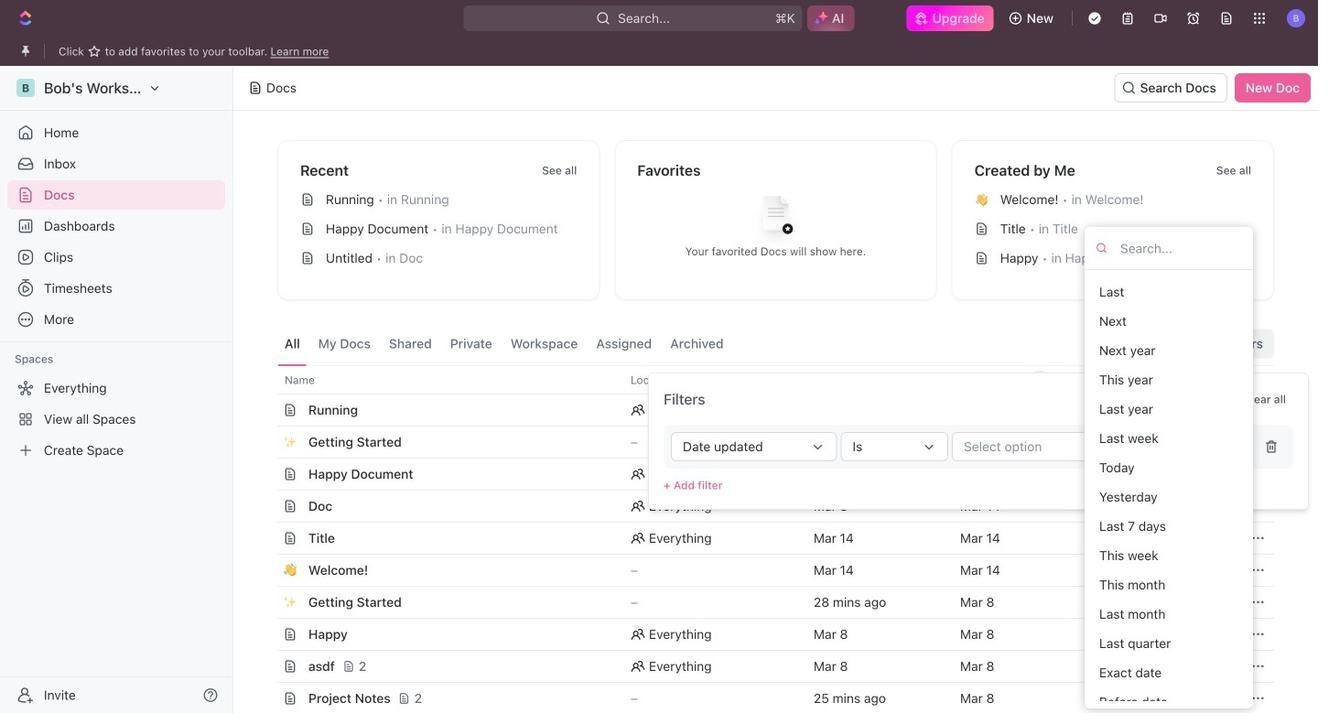 Task type: vqa. For each thing, say whether or not it's contained in the screenshot.
Search tasks... text box
no



Task type: describe. For each thing, give the bounding box(es) containing it.
11 row from the top
[[257, 682, 1275, 713]]

1 row from the top
[[257, 365, 1275, 395]]

tree inside sidebar navigation
[[7, 374, 225, 465]]



Task type: locate. For each thing, give the bounding box(es) containing it.
Search... text field
[[1121, 234, 1245, 262]]

table
[[257, 365, 1275, 713]]

no favorited docs image
[[740, 182, 813, 255]]

sidebar navigation
[[0, 66, 234, 713]]

3 row from the top
[[257, 426, 1275, 459]]

9 row from the top
[[257, 618, 1275, 651]]

column header
[[257, 365, 278, 395]]

7 row from the top
[[257, 554, 1275, 587]]

cell
[[257, 395, 278, 426], [803, 395, 950, 426], [950, 395, 1096, 426], [257, 427, 278, 458], [257, 459, 278, 490], [803, 459, 950, 490], [950, 459, 1096, 490], [257, 491, 278, 522], [257, 523, 278, 554], [257, 555, 278, 586], [1096, 555, 1243, 586], [257, 587, 278, 618], [1096, 587, 1243, 618], [257, 619, 278, 650], [257, 651, 278, 682], [257, 683, 278, 713]]

row
[[257, 365, 1275, 395], [257, 394, 1275, 427], [257, 426, 1275, 459], [257, 458, 1275, 491], [257, 490, 1275, 523], [257, 522, 1275, 555], [257, 554, 1275, 587], [257, 586, 1275, 619], [257, 618, 1275, 651], [257, 650, 1275, 683], [257, 682, 1275, 713]]

tab list
[[278, 322, 731, 365]]

5 row from the top
[[257, 490, 1275, 523]]

tree
[[7, 374, 225, 465]]

6 row from the top
[[257, 522, 1275, 555]]

10 row from the top
[[257, 650, 1275, 683]]

2 row from the top
[[257, 394, 1275, 427]]

4 row from the top
[[257, 458, 1275, 491]]

8 row from the top
[[257, 586, 1275, 619]]



